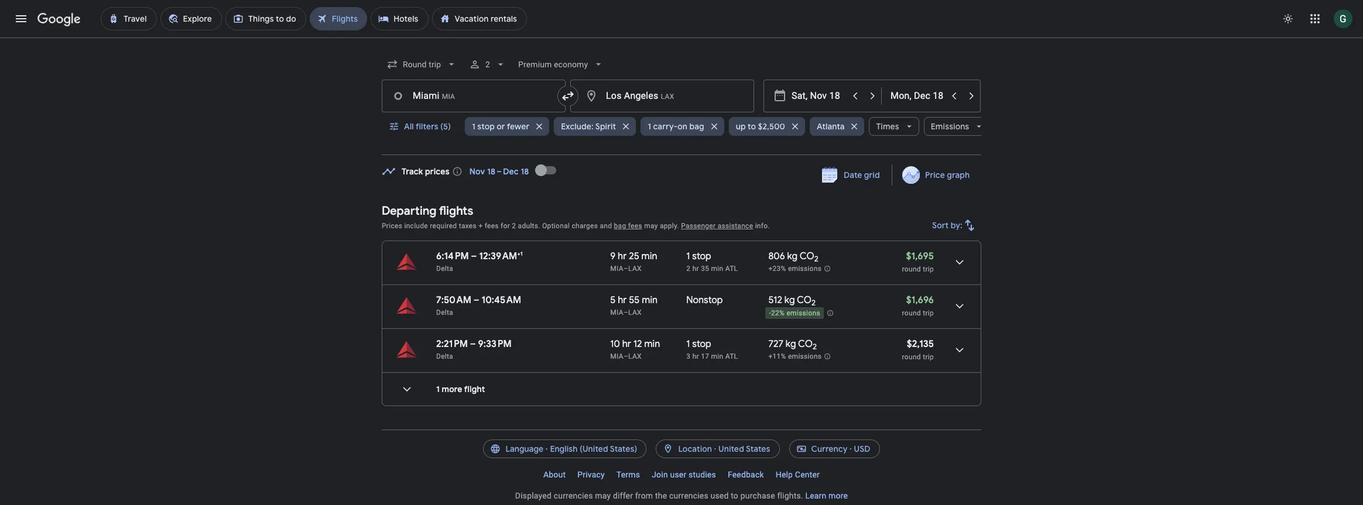 Task type: locate. For each thing, give the bounding box(es) containing it.
center
[[795, 470, 820, 480]]

mia down 10
[[610, 352, 624, 361]]

round inside $1,695 round trip
[[902, 265, 921, 273]]

0 horizontal spatial fees
[[485, 222, 499, 230]]

price graph button
[[895, 165, 979, 186]]

round for $2,135
[[902, 353, 921, 361]]

lax for 55
[[628, 309, 642, 317]]

– right 2:21 pm
[[470, 338, 476, 350]]

1 stop flight. element up 17
[[686, 338, 711, 352]]

mia inside 5 hr 55 min mia – lax
[[610, 309, 624, 317]]

17
[[701, 352, 709, 361]]

1 horizontal spatial bag
[[689, 121, 704, 132]]

may left differ
[[595, 491, 611, 501]]

atl right 17
[[725, 352, 738, 361]]

– inside 5 hr 55 min mia – lax
[[624, 309, 628, 317]]

Arrival time: 10:45 AM. text field
[[482, 295, 521, 306]]

trip inside $1,695 round trip
[[923, 265, 934, 273]]

round for $1,696
[[902, 309, 921, 317]]

min inside 9 hr 25 min mia – lax
[[642, 251, 657, 262]]

1 horizontal spatial may
[[644, 222, 658, 230]]

0 vertical spatial stop
[[477, 121, 495, 132]]

to right 'used'
[[731, 491, 738, 501]]

1 inside 1 stop or fewer popup button
[[472, 121, 475, 132]]

currencies down privacy
[[554, 491, 593, 501]]

feedback link
[[722, 466, 770, 484]]

1 stop or fewer button
[[465, 112, 549, 141]]

1
[[472, 121, 475, 132], [648, 121, 651, 132], [520, 250, 523, 258], [686, 251, 690, 262], [686, 338, 690, 350], [436, 384, 440, 395]]

– right 6:14 pm
[[471, 251, 477, 262]]

delta down 6:14 pm
[[436, 265, 453, 273]]

(5)
[[440, 121, 451, 132]]

2 vertical spatial round
[[902, 353, 921, 361]]

atl inside 1 stop 2 hr 35 min atl
[[725, 265, 738, 273]]

mia down 5
[[610, 309, 624, 317]]

layover (1 of 1) is a 3 hr 17 min layover at hartsfield-jackson atlanta international airport in atlanta. element
[[686, 352, 763, 361]]

sort
[[932, 220, 949, 231]]

9 hr 25 min mia – lax
[[610, 251, 657, 273]]

privacy
[[577, 470, 605, 480]]

+23%
[[768, 265, 786, 273]]

3 round from the top
[[902, 353, 921, 361]]

leaves miami international airport at 7:50 am on saturday, november 18 and arrives at los angeles international airport at 10:45 am on saturday, november 18. element
[[436, 295, 521, 306]]

stop inside 1 stop 2 hr 35 min atl
[[692, 251, 711, 262]]

1 for 1 carry-on bag
[[648, 121, 651, 132]]

prices
[[382, 222, 402, 230]]

leaves miami international airport at 6:14 pm on saturday, november 18 and arrives at los angeles international airport at 12:39 am on sunday, november 19. element
[[436, 250, 523, 262]]

2 vertical spatial kg
[[786, 338, 796, 350]]

$2,135 round trip
[[902, 338, 934, 361]]

2 delta from the top
[[436, 309, 453, 317]]

co inside 727 kg co 2
[[798, 338, 813, 350]]

for
[[501, 222, 510, 230]]

1 vertical spatial delta
[[436, 309, 453, 317]]

min right 35
[[711, 265, 723, 273]]

price
[[925, 170, 945, 180]]

min right 12
[[644, 338, 660, 350]]

lax inside 10 hr 12 min mia – lax
[[628, 352, 642, 361]]

co inside 806 kg co 2
[[800, 251, 814, 262]]

0 vertical spatial 1 stop flight. element
[[686, 251, 711, 264]]

english
[[550, 444, 578, 454]]

2 atl from the top
[[725, 352, 738, 361]]

co up the +23% emissions
[[800, 251, 814, 262]]

departing
[[382, 204, 437, 218]]

lax down the 25
[[628, 265, 642, 273]]

22%
[[771, 309, 785, 317]]

location
[[678, 444, 712, 454]]

kg for 806
[[787, 251, 798, 262]]

3 trip from the top
[[923, 353, 934, 361]]

1 vertical spatial atl
[[725, 352, 738, 361]]

emissions button
[[924, 112, 989, 141]]

1 horizontal spatial to
[[748, 121, 756, 132]]

1 left or
[[472, 121, 475, 132]]

hr for 10 hr 12 min
[[622, 338, 631, 350]]

stop
[[477, 121, 495, 132], [692, 251, 711, 262], [692, 338, 711, 350]]

2:21 pm – 9:33 pm delta
[[436, 338, 512, 361]]

atl inside the 1 stop 3 hr 17 min atl
[[725, 352, 738, 361]]

0 vertical spatial may
[[644, 222, 658, 230]]

emissions down 512 kg co 2
[[787, 309, 820, 317]]

2 vertical spatial delta
[[436, 352, 453, 361]]

1 inside 1 stop 2 hr 35 min atl
[[686, 251, 690, 262]]

min right 55
[[642, 295, 658, 306]]

0 horizontal spatial may
[[595, 491, 611, 501]]

0 vertical spatial bag
[[689, 121, 704, 132]]

delta inside 2:21 pm – 9:33 pm delta
[[436, 352, 453, 361]]

1 down passenger
[[686, 251, 690, 262]]

delta for 2:21 pm
[[436, 352, 453, 361]]

currencies
[[554, 491, 593, 501], [669, 491, 708, 501]]

stop left or
[[477, 121, 495, 132]]

atlanta
[[817, 121, 845, 132]]

1 vertical spatial lax
[[628, 309, 642, 317]]

0 vertical spatial lax
[[628, 265, 642, 273]]

512
[[768, 295, 782, 306]]

lax for 25
[[628, 265, 642, 273]]

None search field
[[382, 50, 989, 155]]

may left apply.
[[644, 222, 658, 230]]

kg inside 806 kg co 2
[[787, 251, 798, 262]]

1 trip from the top
[[923, 265, 934, 273]]

None field
[[382, 54, 462, 75], [514, 54, 609, 75], [382, 54, 462, 75], [514, 54, 609, 75]]

0 vertical spatial more
[[442, 384, 462, 395]]

+23% emissions
[[768, 265, 822, 273]]

kg for 727
[[786, 338, 796, 350]]

2 mia from the top
[[610, 309, 624, 317]]

round down $1,695
[[902, 265, 921, 273]]

emissions
[[788, 265, 822, 273], [787, 309, 820, 317], [788, 353, 822, 361]]

fees right and
[[628, 222, 642, 230]]

to inside "popup button"
[[748, 121, 756, 132]]

6:14 pm – 12:39 am + 1
[[436, 250, 523, 262]]

1 vertical spatial stop
[[692, 251, 711, 262]]

trip inside $2,135 round trip
[[923, 353, 934, 361]]

and
[[600, 222, 612, 230]]

kg inside 512 kg co 2
[[785, 295, 795, 306]]

1 horizontal spatial currencies
[[669, 491, 708, 501]]

co inside 512 kg co 2
[[797, 295, 812, 306]]

1 horizontal spatial +
[[517, 250, 520, 258]]

round down $2,135 text field
[[902, 353, 921, 361]]

+11%
[[768, 353, 786, 361]]

lax down 12
[[628, 352, 642, 361]]

$2,500
[[758, 121, 785, 132]]

bag right and
[[614, 222, 626, 230]]

sort by:
[[932, 220, 963, 231]]

emissions for 727
[[788, 353, 822, 361]]

change appearance image
[[1274, 5, 1302, 33]]

hr right 5
[[618, 295, 627, 306]]

55
[[629, 295, 640, 306]]

1 horizontal spatial fees
[[628, 222, 642, 230]]

co
[[800, 251, 814, 262], [797, 295, 812, 306], [798, 338, 813, 350]]

may inside the departing flights main content
[[644, 222, 658, 230]]

hr inside 9 hr 25 min mia – lax
[[618, 251, 627, 262]]

– down total duration 5 hr 55 min. element
[[624, 309, 628, 317]]

2 lax from the top
[[628, 309, 642, 317]]

1 vertical spatial round
[[902, 309, 921, 317]]

bag inside the departing flights main content
[[614, 222, 626, 230]]

3 lax from the top
[[628, 352, 642, 361]]

$1,695 round trip
[[902, 251, 934, 273]]

1696 US dollars text field
[[906, 295, 934, 306]]

departing flights
[[382, 204, 473, 218]]

apply.
[[660, 222, 679, 230]]

lax down 55
[[628, 309, 642, 317]]

1 vertical spatial co
[[797, 295, 812, 306]]

to right up
[[748, 121, 756, 132]]

1 left carry-
[[648, 121, 651, 132]]

more right the learn
[[829, 491, 848, 501]]

1 atl from the top
[[725, 265, 738, 273]]

hr left 12
[[622, 338, 631, 350]]

2 trip from the top
[[923, 309, 934, 317]]

– down total duration 10 hr 12 min. element
[[624, 352, 628, 361]]

1 1 stop flight. element from the top
[[686, 251, 711, 264]]

Arrival time: 9:33 PM. text field
[[478, 338, 512, 350]]

prices include required taxes + fees for 2 adults. optional charges and bag fees may apply. passenger assistance
[[382, 222, 753, 230]]

0 horizontal spatial more
[[442, 384, 462, 395]]

1 inside the 1 stop 3 hr 17 min atl
[[686, 338, 690, 350]]

0 horizontal spatial bag
[[614, 222, 626, 230]]

0 vertical spatial round
[[902, 265, 921, 273]]

english (united states)
[[550, 444, 637, 454]]

stop inside the 1 stop 3 hr 17 min atl
[[692, 338, 711, 350]]

bag
[[689, 121, 704, 132], [614, 222, 626, 230]]

hr right 3
[[692, 352, 699, 361]]

0 horizontal spatial currencies
[[554, 491, 593, 501]]

1 vertical spatial kg
[[785, 295, 795, 306]]

kg inside 727 kg co 2
[[786, 338, 796, 350]]

all filters (5) button
[[382, 112, 460, 141]]

round down 1696 us dollars text field
[[902, 309, 921, 317]]

from
[[635, 491, 653, 501]]

kg up the +23% emissions
[[787, 251, 798, 262]]

1 round from the top
[[902, 265, 921, 273]]

atl
[[725, 265, 738, 273], [725, 352, 738, 361]]

2135 US dollars text field
[[907, 338, 934, 350]]

fewer
[[507, 121, 529, 132]]

min right the 25
[[642, 251, 657, 262]]

departing flights main content
[[382, 156, 981, 416]]

on
[[678, 121, 687, 132]]

1 horizontal spatial more
[[829, 491, 848, 501]]

1 stop 2 hr 35 min atl
[[686, 251, 738, 273]]

mia inside 10 hr 12 min mia – lax
[[610, 352, 624, 361]]

None text field
[[382, 80, 566, 112]]

kg
[[787, 251, 798, 262], [785, 295, 795, 306], [786, 338, 796, 350]]

2 vertical spatial lax
[[628, 352, 642, 361]]

– right the departure time: 7:50 am. text field
[[474, 295, 479, 306]]

1 lax from the top
[[628, 265, 642, 273]]

0 vertical spatial mia
[[610, 265, 624, 273]]

5 hr 55 min mia – lax
[[610, 295, 658, 317]]

bag inside the 1 carry-on bag popup button
[[689, 121, 704, 132]]

0 vertical spatial co
[[800, 251, 814, 262]]

2:21 pm
[[436, 338, 468, 350]]

currencies down 'join user studies'
[[669, 491, 708, 501]]

mia inside 9 hr 25 min mia – lax
[[610, 265, 624, 273]]

0 vertical spatial +
[[479, 222, 483, 230]]

1 inside the 1 carry-on bag popup button
[[648, 121, 651, 132]]

1 stop flight. element up 35
[[686, 251, 711, 264]]

1 vertical spatial to
[[731, 491, 738, 501]]

min inside the 1 stop 3 hr 17 min atl
[[711, 352, 723, 361]]

help center
[[776, 470, 820, 480]]

lax inside 9 hr 25 min mia – lax
[[628, 265, 642, 273]]

min right 17
[[711, 352, 723, 361]]

emissions down 727 kg co 2
[[788, 353, 822, 361]]

spirit
[[595, 121, 616, 132]]

find the best price region
[[382, 156, 981, 195]]

up to $2,500 button
[[729, 112, 805, 141]]

min inside 5 hr 55 min mia – lax
[[642, 295, 658, 306]]

none search field containing los angeles
[[382, 50, 989, 155]]

1 mia from the top
[[610, 265, 624, 273]]

+ down adults.
[[517, 250, 520, 258]]

1 stop flight. element for 10 hr 12 min
[[686, 338, 711, 352]]

kg up +11% emissions
[[786, 338, 796, 350]]

1 right 12:39 am
[[520, 250, 523, 258]]

trip for $1,696
[[923, 309, 934, 317]]

trip for $1,695
[[923, 265, 934, 273]]

kg up the -22% emissions
[[785, 295, 795, 306]]

2 vertical spatial emissions
[[788, 353, 822, 361]]

+11% emissions
[[768, 353, 822, 361]]

delta down departure time: 2:21 pm. text box
[[436, 352, 453, 361]]

$1,696
[[906, 295, 934, 306]]

may
[[644, 222, 658, 230], [595, 491, 611, 501]]

3 delta from the top
[[436, 352, 453, 361]]

round inside $1,696 round trip
[[902, 309, 921, 317]]

1 vertical spatial +
[[517, 250, 520, 258]]

1 up 3
[[686, 338, 690, 350]]

– down the total duration 9 hr 25 min. element
[[624, 265, 628, 273]]

fees left for
[[485, 222, 499, 230]]

2 vertical spatial stop
[[692, 338, 711, 350]]

3 mia from the top
[[610, 352, 624, 361]]

2 inside 806 kg co 2
[[814, 254, 818, 264]]

0 vertical spatial kg
[[787, 251, 798, 262]]

1 vertical spatial more
[[829, 491, 848, 501]]

10:45 am
[[482, 295, 521, 306]]

1 vertical spatial 1 stop flight. element
[[686, 338, 711, 352]]

1 currencies from the left
[[554, 491, 593, 501]]

delta inside 7:50 am – 10:45 am delta
[[436, 309, 453, 317]]

2 currencies from the left
[[669, 491, 708, 501]]

1 right 1 more flight image
[[436, 384, 440, 395]]

bag right 'on'
[[689, 121, 704, 132]]

atl right 35
[[725, 265, 738, 273]]

10 hr 12 min mia – lax
[[610, 338, 660, 361]]

0 vertical spatial trip
[[923, 265, 934, 273]]

0 horizontal spatial to
[[731, 491, 738, 501]]

co up +11% emissions
[[798, 338, 813, 350]]

co up the -22% emissions
[[797, 295, 812, 306]]

min inside 10 hr 12 min mia – lax
[[644, 338, 660, 350]]

trip down $1,695
[[923, 265, 934, 273]]

bag fees button
[[614, 222, 642, 230]]

graph
[[947, 170, 970, 180]]

delta down the departure time: 7:50 am. text field
[[436, 309, 453, 317]]

stop up 35
[[692, 251, 711, 262]]

2 vertical spatial co
[[798, 338, 813, 350]]

2 button
[[465, 50, 511, 78]]

lax inside 5 hr 55 min mia – lax
[[628, 309, 642, 317]]

5
[[610, 295, 616, 306]]

more left "flight"
[[442, 384, 462, 395]]

delta
[[436, 265, 453, 273], [436, 309, 453, 317], [436, 352, 453, 361]]

all filters (5)
[[404, 121, 451, 132]]

trip down 1696 us dollars text field
[[923, 309, 934, 317]]

1 inside 6:14 pm – 12:39 am + 1
[[520, 250, 523, 258]]

leaves miami international airport at 2:21 pm on saturday, november 18 and arrives at los angeles international airport at 9:33 pm on saturday, november 18. element
[[436, 338, 512, 350]]

stop up 17
[[692, 338, 711, 350]]

2 vertical spatial trip
[[923, 353, 934, 361]]

studies
[[689, 470, 716, 480]]

min
[[642, 251, 657, 262], [711, 265, 723, 273], [642, 295, 658, 306], [644, 338, 660, 350], [711, 352, 723, 361]]

swap origin and destination. image
[[561, 89, 575, 103]]

trip inside $1,696 round trip
[[923, 309, 934, 317]]

los
[[606, 90, 622, 101]]

total duration 5 hr 55 min. element
[[610, 295, 686, 308]]

optional
[[542, 222, 570, 230]]

carry-
[[653, 121, 678, 132]]

25
[[629, 251, 639, 262]]

mia down 9
[[610, 265, 624, 273]]

hr right 9
[[618, 251, 627, 262]]

0 vertical spatial delta
[[436, 265, 453, 273]]

1 vertical spatial mia
[[610, 309, 624, 317]]

+ right 'taxes' on the top of page
[[479, 222, 483, 230]]

0 vertical spatial emissions
[[788, 265, 822, 273]]

0 horizontal spatial +
[[479, 222, 483, 230]]

to
[[748, 121, 756, 132], [731, 491, 738, 501]]

2 round from the top
[[902, 309, 921, 317]]

1 vertical spatial bag
[[614, 222, 626, 230]]

trip down $2,135 text field
[[923, 353, 934, 361]]

hr inside 10 hr 12 min mia – lax
[[622, 338, 631, 350]]

round inside $2,135 round trip
[[902, 353, 921, 361]]

$1,695
[[906, 251, 934, 262]]

1 fees from the left
[[485, 222, 499, 230]]

1 vertical spatial trip
[[923, 309, 934, 317]]

hr left 35
[[692, 265, 699, 273]]

1 stop 3 hr 17 min atl
[[686, 338, 738, 361]]

hr inside 5 hr 55 min mia – lax
[[618, 295, 627, 306]]

2 inside 727 kg co 2
[[813, 342, 817, 352]]

1 carry-on bag
[[648, 121, 704, 132]]

trip for $2,135
[[923, 353, 934, 361]]

1 vertical spatial may
[[595, 491, 611, 501]]

1695 US dollars text field
[[906, 251, 934, 262]]

0 vertical spatial atl
[[725, 265, 738, 273]]

1 stop flight. element
[[686, 251, 711, 264], [686, 338, 711, 352]]

2 1 stop flight. element from the top
[[686, 338, 711, 352]]

0 vertical spatial to
[[748, 121, 756, 132]]

2 vertical spatial mia
[[610, 352, 624, 361]]

+
[[479, 222, 483, 230], [517, 250, 520, 258]]

emissions down 806 kg co 2
[[788, 265, 822, 273]]



Task type: vqa. For each thing, say whether or not it's contained in the screenshot.
flights.
yes



Task type: describe. For each thing, give the bounding box(es) containing it.
1 for 1 stop 3 hr 17 min atl
[[686, 338, 690, 350]]

806 kg co 2
[[768, 251, 818, 264]]

all
[[404, 121, 414, 132]]

nov 18 – dec 18
[[469, 166, 529, 177]]

1 more flight image
[[393, 375, 421, 403]]

1 for 1 stop or fewer
[[472, 121, 475, 132]]

passenger assistance button
[[681, 222, 753, 230]]

1 delta from the top
[[436, 265, 453, 273]]

– inside 10 hr 12 min mia – lax
[[624, 352, 628, 361]]

terms link
[[611, 466, 646, 484]]

learn more about tracked prices image
[[452, 166, 462, 177]]

include
[[404, 222, 428, 230]]

total duration 10 hr 12 min. element
[[610, 338, 686, 352]]

– inside 6:14 pm – 12:39 am + 1
[[471, 251, 477, 262]]

1 stop or fewer
[[472, 121, 529, 132]]

about link
[[538, 466, 572, 484]]

flight details. leaves miami international airport at 6:14 pm on saturday, november 18 and arrives at los angeles international airport at 12:39 am on sunday, november 19. image
[[946, 248, 974, 276]]

– inside 7:50 am – 10:45 am delta
[[474, 295, 479, 306]]

1 vertical spatial emissions
[[787, 309, 820, 317]]

total duration 9 hr 25 min. element
[[610, 251, 686, 264]]

los angeles
[[606, 90, 658, 101]]

the
[[655, 491, 667, 501]]

help center link
[[770, 466, 826, 484]]

727 kg co 2
[[768, 338, 817, 352]]

flight details. leaves miami international airport at 2:21 pm on saturday, november 18 and arrives at los angeles international airport at 9:33 pm on saturday, november 18. image
[[946, 336, 974, 364]]

price graph
[[925, 170, 970, 180]]

+ inside 6:14 pm – 12:39 am + 1
[[517, 250, 520, 258]]

2 inside popup button
[[486, 60, 490, 69]]

layover (1 of 1) is a 2 hr 35 min layover at hartsfield-jackson atlanta international airport in atlanta. element
[[686, 264, 763, 273]]

exclude: spirit button
[[554, 112, 636, 141]]

loading results progress bar
[[0, 37, 1363, 40]]

Departure time: 7:50 AM. text field
[[436, 295, 471, 306]]

1 more flight
[[436, 384, 485, 395]]

or
[[497, 121, 505, 132]]

Departure time: 2:21 PM. text field
[[436, 338, 468, 350]]

1 carry-on bag button
[[641, 112, 724, 141]]

co for 512
[[797, 295, 812, 306]]

terms
[[616, 470, 640, 480]]

lax for 12
[[628, 352, 642, 361]]

1 for 1 more flight
[[436, 384, 440, 395]]

mia for 10
[[610, 352, 624, 361]]

emissions for 806
[[788, 265, 822, 273]]

displayed
[[515, 491, 552, 501]]

used
[[711, 491, 729, 501]]

angeles
[[624, 90, 658, 101]]

hr inside the 1 stop 3 hr 17 min atl
[[692, 352, 699, 361]]

1 for 1 stop 2 hr 35 min atl
[[686, 251, 690, 262]]

main menu image
[[14, 12, 28, 26]]

2 inside 1 stop 2 hr 35 min atl
[[686, 265, 691, 273]]

nonstop flight. element
[[686, 295, 723, 308]]

Departure time: 6:14 PM. text field
[[436, 251, 469, 262]]

times
[[876, 121, 899, 132]]

– inside 2:21 pm – 9:33 pm delta
[[470, 338, 476, 350]]

feedback
[[728, 470, 764, 480]]

by:
[[951, 220, 963, 231]]

min for 10 hr 12 min
[[644, 338, 660, 350]]

mia for 9
[[610, 265, 624, 273]]

10
[[610, 338, 620, 350]]

assistance
[[718, 222, 753, 230]]

co for 727
[[798, 338, 813, 350]]

-
[[769, 309, 771, 317]]

filters
[[416, 121, 438, 132]]

3
[[686, 352, 691, 361]]

stop for 9 hr 25 min
[[692, 251, 711, 262]]

taxes
[[459, 222, 477, 230]]

track
[[402, 166, 423, 177]]

exclude: spirit
[[561, 121, 616, 132]]

track prices
[[402, 166, 450, 177]]

– inside 9 hr 25 min mia – lax
[[624, 265, 628, 273]]

flight details. leaves miami international airport at 7:50 am on saturday, november 18 and arrives at los angeles international airport at 10:45 am on saturday, november 18. image
[[946, 292, 974, 320]]

12
[[633, 338, 642, 350]]

2 fees from the left
[[628, 222, 642, 230]]

atl for 806
[[725, 265, 738, 273]]

join user studies link
[[646, 466, 722, 484]]

delta for 7:50 am
[[436, 309, 453, 317]]

min inside 1 stop 2 hr 35 min atl
[[711, 265, 723, 273]]

times button
[[869, 112, 919, 141]]

states
[[746, 444, 770, 454]]

flights
[[439, 204, 473, 218]]

hr for 5 hr 55 min
[[618, 295, 627, 306]]

6:14 pm
[[436, 251, 469, 262]]

18
[[521, 166, 529, 177]]

user
[[670, 470, 686, 480]]

join user studies
[[652, 470, 716, 480]]

adults.
[[518, 222, 540, 230]]

min for 5 hr 55 min
[[642, 295, 658, 306]]

mia for 5
[[610, 309, 624, 317]]

min for 9 hr 25 min
[[642, 251, 657, 262]]

35
[[701, 265, 709, 273]]

stop inside popup button
[[477, 121, 495, 132]]

7:50 am
[[436, 295, 471, 306]]

7:50 am – 10:45 am delta
[[436, 295, 521, 317]]

emissions
[[931, 121, 969, 132]]

more inside the departing flights main content
[[442, 384, 462, 395]]

hr for 9 hr 25 min
[[618, 251, 627, 262]]

round for $1,695
[[902, 265, 921, 273]]

1 stop flight. element for 9 hr 25 min
[[686, 251, 711, 264]]

hr inside 1 stop 2 hr 35 min atl
[[692, 265, 699, 273]]

about
[[543, 470, 566, 480]]

Arrival time: 12:39 AM on  Sunday, November 19. text field
[[479, 250, 523, 262]]

passenger
[[681, 222, 716, 230]]

join
[[652, 470, 668, 480]]

learn more link
[[805, 491, 848, 501]]

date grid button
[[813, 165, 889, 186]]

differ
[[613, 491, 633, 501]]

kg for 512
[[785, 295, 795, 306]]

2 inside 512 kg co 2
[[812, 298, 816, 308]]

charges
[[572, 222, 598, 230]]

learn
[[805, 491, 826, 501]]

nov
[[469, 166, 485, 177]]

states)
[[610, 444, 637, 454]]

-22% emissions
[[769, 309, 820, 317]]

up
[[736, 121, 746, 132]]

prices
[[425, 166, 450, 177]]

9
[[610, 251, 616, 262]]

language
[[506, 444, 544, 454]]

atlanta button
[[810, 112, 865, 141]]

co for 806
[[800, 251, 814, 262]]

flights.
[[777, 491, 803, 501]]

Return text field
[[891, 80, 944, 112]]

Los Angeles text field
[[570, 80, 754, 112]]

united states
[[719, 444, 770, 454]]

Departure text field
[[792, 80, 846, 112]]

up to $2,500
[[736, 121, 785, 132]]

stop for 10 hr 12 min
[[692, 338, 711, 350]]

atl for 727
[[725, 352, 738, 361]]

18 – dec
[[487, 166, 519, 177]]

$2,135
[[907, 338, 934, 350]]



